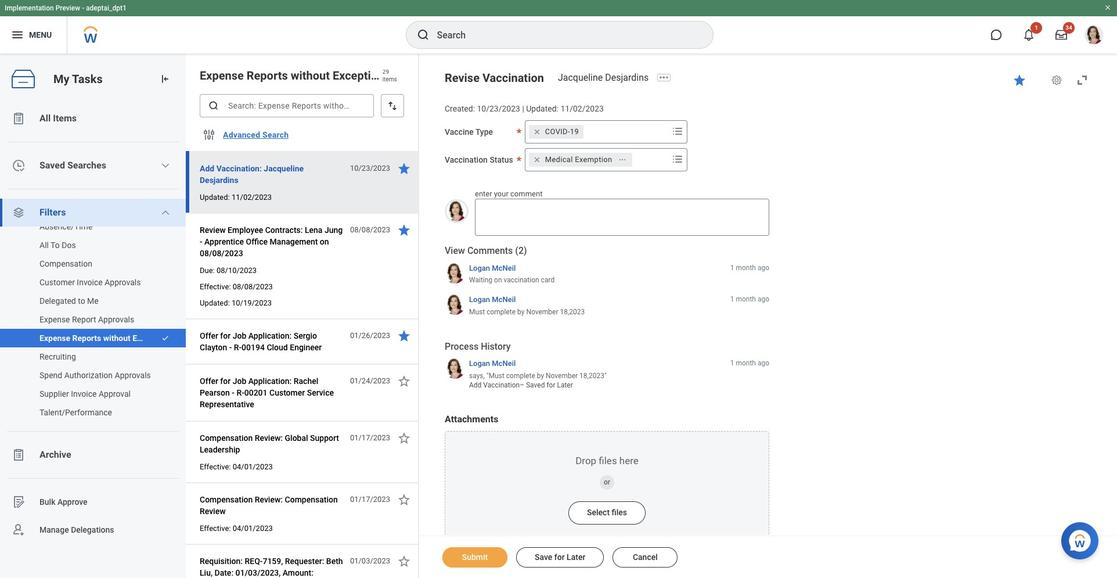 Task type: locate. For each thing, give the bounding box(es) containing it.
chevron down image inside filters dropdown button
[[161, 208, 170, 217]]

1 vertical spatial logan
[[469, 295, 490, 304]]

r- for 00201
[[237, 388, 244, 397]]

expense report approvals
[[40, 315, 134, 324]]

covid-19 element
[[545, 126, 579, 137]]

1 vertical spatial vaccination
[[445, 155, 488, 164]]

logan up says,
[[469, 359, 490, 368]]

covid-
[[545, 127, 570, 136]]

for up clayton on the bottom of page
[[220, 331, 231, 340]]

offer up clayton on the bottom of page
[[200, 331, 218, 340]]

clipboard image left all items
[[12, 112, 26, 125]]

delegated
[[40, 296, 76, 306]]

0 vertical spatial 11/02/2023
[[561, 104, 604, 113]]

logan mcneil button for complete
[[469, 295, 516, 305]]

01/03/2023,
[[236, 568, 281, 577]]

related actions image
[[619, 155, 627, 164]]

logan mcneil button up "waiting"
[[469, 263, 516, 273]]

approval
[[99, 389, 131, 399]]

application: for customer
[[249, 376, 292, 386]]

application: for cloud
[[249, 331, 292, 340]]

logan mcneil for on
[[469, 264, 516, 272]]

effective: 04/01/2023 for compensation review: compensation review
[[200, 524, 273, 533]]

implementation
[[5, 4, 54, 12]]

11/02/2023 down add vaccination: jacqueline desjardins
[[232, 193, 272, 202]]

3 effective: from the top
[[200, 524, 231, 533]]

‎- inside offer for job application: sergio clayton ‎- r-00194 cloud engineer
[[229, 343, 232, 352]]

search image
[[416, 28, 430, 42], [208, 100, 220, 112]]

0 vertical spatial exceptions
[[333, 69, 390, 82]]

2 application: from the top
[[249, 376, 292, 386]]

2 vertical spatial 1 month ago
[[731, 359, 770, 367]]

application: inside offer for job application: sergio clayton ‎- r-00194 cloud engineer
[[249, 331, 292, 340]]

0 vertical spatial effective: 04/01/2023
[[200, 462, 273, 471]]

customer down "rachel" on the left bottom of the page
[[270, 388, 305, 397]]

expense reports without exceptions inside item list element
[[200, 69, 390, 82]]

review up the requisition:
[[200, 507, 226, 516]]

logan
[[469, 264, 490, 272], [469, 295, 490, 304], [469, 359, 490, 368]]

logan mcneil button up the 'must'
[[469, 295, 516, 305]]

1 inside button
[[1035, 24, 1039, 31]]

3 logan mcneil from the top
[[469, 359, 516, 368]]

on right "waiting"
[[494, 276, 502, 284]]

0 vertical spatial application:
[[249, 331, 292, 340]]

1 application: from the top
[[249, 331, 292, 340]]

1 vertical spatial add
[[469, 381, 482, 389]]

3 logan mcneil button from the top
[[469, 359, 516, 369]]

all inside button
[[40, 241, 49, 250]]

2 vertical spatial logan mcneil
[[469, 359, 516, 368]]

1 review: from the top
[[255, 433, 283, 443]]

1 effective: 04/01/2023 from the top
[[200, 462, 273, 471]]

review: for global
[[255, 433, 283, 443]]

customer inside offer for job application: rachel pearson ‎- r-00201 customer service representative
[[270, 388, 305, 397]]

global
[[285, 433, 308, 443]]

2 vertical spatial ago
[[758, 359, 770, 367]]

1 vertical spatial complete
[[506, 372, 535, 380]]

0 vertical spatial without
[[291, 69, 330, 82]]

clipboard image left archive at bottom left
[[12, 448, 26, 462]]

vaccination
[[483, 71, 544, 85], [445, 155, 488, 164], [484, 381, 520, 389]]

1 month ago for waiting on vaccination card
[[731, 264, 770, 272]]

all left to
[[40, 241, 49, 250]]

0 vertical spatial add
[[200, 164, 214, 173]]

covid-19
[[545, 127, 579, 136]]

x small image
[[531, 154, 543, 165]]

1 04/01/2023 from the top
[[233, 462, 273, 471]]

vaccination up |
[[483, 71, 544, 85]]

november left 18,2023"
[[546, 372, 578, 380]]

0 horizontal spatial desjardins
[[200, 175, 239, 185]]

list
[[0, 105, 186, 544], [0, 217, 186, 422]]

reports down expense report approvals
[[72, 333, 101, 343]]

vaccination down vaccine type
[[445, 155, 488, 164]]

34
[[1066, 24, 1073, 31]]

clipboard image inside archive button
[[12, 448, 26, 462]]

invoice for approval
[[71, 389, 97, 399]]

spend authorization approvals
[[40, 371, 151, 380]]

clipboard image inside all items button
[[12, 112, 26, 125]]

1 vertical spatial november
[[546, 372, 578, 380]]

approvals inside customer invoice approvals button
[[105, 278, 141, 287]]

2 ago from the top
[[758, 295, 770, 303]]

1 inside process history "region"
[[731, 359, 735, 367]]

effective: 04/01/2023 up the requisition:
[[200, 524, 273, 533]]

2 vertical spatial logan
[[469, 359, 490, 368]]

compensation for compensation review: global support leadership
[[200, 433, 253, 443]]

3 month from the top
[[736, 359, 756, 367]]

due:
[[200, 266, 215, 275]]

1 vertical spatial reports
[[72, 333, 101, 343]]

exceptions inside item list element
[[333, 69, 390, 82]]

complete right the 'must'
[[487, 308, 516, 316]]

0 vertical spatial mcneil
[[492, 264, 516, 272]]

mcneil up "must
[[492, 359, 516, 368]]

mcneil down waiting on vaccination card
[[492, 295, 516, 304]]

expense right transformation import image
[[200, 69, 244, 82]]

- right preview
[[82, 4, 84, 12]]

offer for offer for job application: rachel pearson ‎- r-00201 customer service representative
[[200, 376, 218, 386]]

2 all from the top
[[40, 241, 49, 250]]

star image
[[1013, 73, 1027, 87], [397, 162, 411, 175], [397, 329, 411, 343], [397, 554, 411, 568]]

for right –
[[547, 381, 556, 389]]

logan mcneil button
[[469, 263, 516, 273], [469, 295, 516, 305], [469, 359, 516, 369]]

‎- right clayton on the bottom of page
[[229, 343, 232, 352]]

r- inside offer for job application: rachel pearson ‎- r-00201 customer service representative
[[237, 388, 244, 397]]

1 vertical spatial without
[[103, 333, 131, 343]]

jacqueline desjardins
[[558, 72, 649, 83]]

‎- up representative
[[232, 388, 235, 397]]

effective:
[[200, 282, 231, 291], [200, 462, 231, 471], [200, 524, 231, 533]]

1 logan mcneil from the top
[[469, 264, 516, 272]]

review: down compensation review: global support leadership
[[255, 495, 283, 504]]

review: inside compensation review: compensation review
[[255, 495, 283, 504]]

1 logan mcneil button from the top
[[469, 263, 516, 273]]

1 vertical spatial offer
[[200, 376, 218, 386]]

reports up search: expense reports without exceptions text field
[[247, 69, 288, 82]]

2 vertical spatial expense
[[40, 333, 70, 343]]

cloud
[[267, 343, 288, 352]]

to
[[78, 296, 85, 306]]

add inside says, "must complete by november 18,2023" add vaccination – saved for later
[[469, 381, 482, 389]]

clipboard image
[[12, 112, 26, 125], [12, 448, 26, 462]]

customer inside button
[[40, 278, 75, 287]]

1 vertical spatial by
[[537, 372, 544, 380]]

jung
[[325, 225, 343, 235]]

manage delegations
[[40, 525, 114, 534]]

1 horizontal spatial without
[[291, 69, 330, 82]]

offer up pearson
[[200, 376, 218, 386]]

1 all from the top
[[40, 113, 51, 124]]

1 vertical spatial all
[[40, 241, 49, 250]]

save for later
[[535, 552, 586, 562]]

2 logan mcneil button from the top
[[469, 295, 516, 305]]

1 vertical spatial 08/08/2023
[[200, 249, 243, 258]]

by down vaccination
[[518, 308, 525, 316]]

2 01/17/2023 from the top
[[350, 495, 390, 504]]

rename image
[[12, 495, 26, 509]]

11/02/2023 inside item list element
[[232, 193, 272, 202]]

archive
[[40, 449, 71, 460]]

1 button
[[1017, 22, 1043, 48]]

approvals for expense report approvals
[[98, 315, 134, 324]]

enter your comment
[[475, 189, 543, 198]]

jacqueline inside add vaccination: jacqueline desjardins
[[264, 164, 304, 173]]

offer for job application: sergio clayton ‎- r-00194 cloud engineer button
[[200, 329, 344, 354]]

month for must complete by november 18,2023
[[736, 295, 756, 303]]

0 vertical spatial logan mcneil button
[[469, 263, 516, 273]]

add left vaccination: on the left of the page
[[200, 164, 214, 173]]

- left apprentice
[[200, 237, 203, 246]]

2 chevron down image from the top
[[161, 208, 170, 217]]

job up 00201
[[233, 376, 247, 386]]

1 vertical spatial 10/23/2023
[[350, 164, 390, 173]]

1 vertical spatial r-
[[237, 388, 244, 397]]

1 vertical spatial ‎-
[[232, 388, 235, 397]]

0 vertical spatial review
[[200, 225, 226, 235]]

compensation inside button
[[40, 259, 92, 268]]

for inside offer for job application: sergio clayton ‎- r-00194 cloud engineer
[[220, 331, 231, 340]]

logan mcneil up "waiting"
[[469, 264, 516, 272]]

vaccination down "must
[[484, 381, 520, 389]]

chevron down image
[[161, 161, 170, 170], [161, 208, 170, 217]]

adeptai_dpt1
[[86, 4, 127, 12]]

0 vertical spatial offer
[[200, 331, 218, 340]]

0 vertical spatial by
[[518, 308, 525, 316]]

revise vaccination
[[445, 71, 544, 85]]

08/08/2023 up the 10/19/2023
[[233, 282, 273, 291]]

review: left global
[[255, 433, 283, 443]]

month for waiting on vaccination card
[[736, 264, 756, 272]]

revise
[[445, 71, 480, 85]]

expense up recruiting
[[40, 333, 70, 343]]

3 mcneil from the top
[[492, 359, 516, 368]]

1 logan from the top
[[469, 264, 490, 272]]

application: up 'cloud'
[[249, 331, 292, 340]]

1 01/17/2023 from the top
[[350, 433, 390, 442]]

1 vertical spatial saved
[[526, 381, 545, 389]]

rachel
[[294, 376, 319, 386]]

without inside button
[[103, 333, 131, 343]]

2 vertical spatial approvals
[[115, 371, 151, 380]]

0 vertical spatial chevron down image
[[161, 161, 170, 170]]

‎- for pearson
[[232, 388, 235, 397]]

customer invoice approvals
[[40, 278, 141, 287]]

jacqueline down search
[[264, 164, 304, 173]]

1 list from the top
[[0, 105, 186, 544]]

1 vertical spatial logan mcneil
[[469, 295, 516, 304]]

expense reports without exceptions inside button
[[40, 333, 173, 343]]

invoice for approvals
[[77, 278, 103, 287]]

all left items
[[40, 113, 51, 124]]

2 1 month ago from the top
[[731, 295, 770, 303]]

desjardins inside add vaccination: jacqueline desjardins
[[200, 175, 239, 185]]

archive button
[[0, 441, 186, 469]]

0 vertical spatial reports
[[247, 69, 288, 82]]

review inside compensation review: compensation review
[[200, 507, 226, 516]]

10/23/2023
[[477, 104, 520, 113], [350, 164, 390, 173]]

user plus image
[[12, 523, 26, 537]]

‎- inside offer for job application: rachel pearson ‎- r-00201 customer service representative
[[232, 388, 235, 397]]

without up the recruiting button
[[103, 333, 131, 343]]

0 vertical spatial review:
[[255, 433, 283, 443]]

application:
[[249, 331, 292, 340], [249, 376, 292, 386]]

1 vertical spatial 11/02/2023
[[232, 193, 272, 202]]

for inside offer for job application: rachel pearson ‎- r-00201 customer service representative
[[220, 376, 231, 386]]

08/08/2023
[[350, 225, 390, 234], [200, 249, 243, 258], [233, 282, 273, 291]]

2 vertical spatial effective:
[[200, 524, 231, 533]]

complete up –
[[506, 372, 535, 380]]

1 job from the top
[[233, 331, 247, 340]]

star image for 01/03/2023
[[397, 554, 411, 568]]

for for save for later
[[555, 552, 565, 562]]

select files button
[[569, 501, 646, 524]]

logan mcneil up the 'must'
[[469, 295, 516, 304]]

job inside offer for job application: rachel pearson ‎- r-00201 customer service representative
[[233, 376, 247, 386]]

0 horizontal spatial customer
[[40, 278, 75, 287]]

2 review from the top
[[200, 507, 226, 516]]

2 effective: 04/01/2023 from the top
[[200, 524, 273, 533]]

chevron down image for filters
[[161, 208, 170, 217]]

3 logan from the top
[[469, 359, 490, 368]]

search image inside item list element
[[208, 100, 220, 112]]

application: up 00201
[[249, 376, 292, 386]]

1 vertical spatial desjardins
[[200, 175, 239, 185]]

0 vertical spatial clipboard image
[[12, 112, 26, 125]]

0 vertical spatial all
[[40, 113, 51, 124]]

1 mcneil from the top
[[492, 264, 516, 272]]

3 star image from the top
[[397, 431, 411, 445]]

1 star image from the top
[[397, 223, 411, 237]]

updated: down effective: 08/08/2023
[[200, 299, 230, 307]]

1 vertical spatial exceptions
[[133, 333, 173, 343]]

expense down delegated
[[40, 315, 70, 324]]

2 mcneil from the top
[[492, 295, 516, 304]]

08/08/2023 down apprentice
[[200, 249, 243, 258]]

1 offer from the top
[[200, 331, 218, 340]]

0 horizontal spatial search image
[[208, 100, 220, 112]]

1 vertical spatial later
[[567, 552, 586, 562]]

for up pearson
[[220, 376, 231, 386]]

1 vertical spatial job
[[233, 376, 247, 386]]

later inside button
[[567, 552, 586, 562]]

logan up "waiting"
[[469, 264, 490, 272]]

updated: for updated: 11/02/2023
[[200, 193, 230, 202]]

0 horizontal spatial -
[[82, 4, 84, 12]]

saved searches button
[[0, 152, 186, 180]]

effective: up the requisition:
[[200, 524, 231, 533]]

1 vertical spatial effective:
[[200, 462, 231, 471]]

2 vertical spatial vaccination
[[484, 381, 520, 389]]

offer for offer for job application: sergio clayton ‎- r-00194 cloud engineer
[[200, 331, 218, 340]]

0 vertical spatial saved
[[40, 160, 65, 171]]

0 vertical spatial 08/08/2023
[[350, 225, 390, 234]]

customer up delegated
[[40, 278, 75, 287]]

04/01/2023 down compensation review: global support leadership
[[233, 462, 273, 471]]

1 clipboard image from the top
[[12, 112, 26, 125]]

reports inside button
[[72, 333, 101, 343]]

01/24/2023
[[350, 376, 390, 385]]

effective: down leadership
[[200, 462, 231, 471]]

1 vertical spatial month
[[736, 295, 756, 303]]

save
[[535, 552, 553, 562]]

0 horizontal spatial expense reports without exceptions
[[40, 333, 173, 343]]

1 month ago
[[731, 264, 770, 272], [731, 295, 770, 303], [731, 359, 770, 367]]

1 vertical spatial customer
[[270, 388, 305, 397]]

effective: 08/08/2023
[[200, 282, 273, 291]]

prompts image
[[671, 124, 685, 138]]

all for all to dos
[[40, 241, 49, 250]]

1 vertical spatial ago
[[758, 295, 770, 303]]

lena
[[305, 225, 323, 235]]

0 vertical spatial ago
[[758, 264, 770, 272]]

0 vertical spatial month
[[736, 264, 756, 272]]

1 vertical spatial logan mcneil button
[[469, 295, 516, 305]]

or
[[604, 478, 611, 486]]

add down says,
[[469, 381, 482, 389]]

complete inside says, "must complete by november 18,2023" add vaccination – saved for later
[[506, 372, 535, 380]]

11/02/2023
[[561, 104, 604, 113], [232, 193, 272, 202]]

0 vertical spatial 01/17/2023
[[350, 433, 390, 442]]

leadership
[[200, 445, 240, 454]]

1 review from the top
[[200, 225, 226, 235]]

1 vertical spatial application:
[[249, 376, 292, 386]]

item list element
[[186, 53, 419, 578]]

0 vertical spatial logan
[[469, 264, 490, 272]]

files
[[612, 508, 627, 517]]

logan up the 'must'
[[469, 295, 490, 304]]

2 vertical spatial updated:
[[200, 299, 230, 307]]

approvals up "approval"
[[115, 371, 151, 380]]

menu banner
[[0, 0, 1118, 53]]

expense reports without exceptions up the recruiting button
[[40, 333, 173, 343]]

00201
[[244, 388, 268, 397]]

0 vertical spatial logan mcneil
[[469, 264, 516, 272]]

for inside says, "must complete by november 18,2023" add vaccination – saved for later
[[547, 381, 556, 389]]

comments
[[468, 245, 513, 256]]

2 list from the top
[[0, 217, 186, 422]]

3 1 month ago from the top
[[731, 359, 770, 367]]

support
[[310, 433, 339, 443]]

mcneil inside process history "region"
[[492, 359, 516, 368]]

0 horizontal spatial reports
[[72, 333, 101, 343]]

logan mcneil up "must
[[469, 359, 516, 368]]

submit button
[[443, 547, 508, 568]]

- inside menu "banner"
[[82, 4, 84, 12]]

approvals inside the expense report approvals button
[[98, 315, 134, 324]]

all for all items
[[40, 113, 51, 124]]

0 vertical spatial 10/23/2023
[[477, 104, 520, 113]]

invoice down compensation button at the left
[[77, 278, 103, 287]]

r- inside offer for job application: sergio clayton ‎- r-00194 cloud engineer
[[234, 343, 242, 352]]

1 vertical spatial mcneil
[[492, 295, 516, 304]]

1 horizontal spatial -
[[200, 237, 203, 246]]

for for offer for job application: sergio clayton ‎- r-00194 cloud engineer
[[220, 331, 231, 340]]

1 horizontal spatial on
[[494, 276, 502, 284]]

04/01/2023 for global
[[233, 462, 273, 471]]

expense
[[200, 69, 244, 82], [40, 315, 70, 324], [40, 333, 70, 343]]

logan mcneil button up "must
[[469, 359, 516, 369]]

1 horizontal spatial search image
[[416, 28, 430, 42]]

mcneil for on
[[492, 264, 516, 272]]

job up 00194
[[233, 331, 247, 340]]

enter your comment text field
[[475, 199, 770, 236]]

compensation inside compensation review: global support leadership
[[200, 433, 253, 443]]

1 vertical spatial jacqueline
[[264, 164, 304, 173]]

later right –
[[557, 381, 573, 389]]

expense inside expense reports without exceptions button
[[40, 333, 70, 343]]

1 horizontal spatial saved
[[526, 381, 545, 389]]

invoice up talent/performance button
[[71, 389, 97, 399]]

on down 'jung' at the top
[[320, 237, 329, 246]]

offer inside offer for job application: rachel pearson ‎- r-00201 customer service representative
[[200, 376, 218, 386]]

1 vertical spatial chevron down image
[[161, 208, 170, 217]]

‎-
[[229, 343, 232, 352], [232, 388, 235, 397]]

my tasks
[[53, 72, 103, 86]]

star image
[[397, 223, 411, 237], [397, 374, 411, 388], [397, 431, 411, 445], [397, 493, 411, 507]]

expense for expense reports without exceptions button
[[40, 333, 70, 343]]

by right "must
[[537, 372, 544, 380]]

1 vertical spatial clipboard image
[[12, 448, 26, 462]]

1 vertical spatial -
[[200, 237, 203, 246]]

logan mcneil for complete
[[469, 295, 516, 304]]

advanced search
[[223, 130, 289, 139]]

apprentice
[[205, 237, 244, 246]]

november left 18,2023
[[527, 308, 559, 316]]

2 star image from the top
[[397, 374, 411, 388]]

0 vertical spatial november
[[527, 308, 559, 316]]

0 vertical spatial customer
[[40, 278, 75, 287]]

0 vertical spatial invoice
[[77, 278, 103, 287]]

comment
[[511, 189, 543, 198]]

2 vertical spatial logan mcneil button
[[469, 359, 516, 369]]

saved right the clock check image
[[40, 160, 65, 171]]

3 ago from the top
[[758, 359, 770, 367]]

compensation review: global support leadership
[[200, 433, 339, 454]]

application: inside offer for job application: rachel pearson ‎- r-00201 customer service representative
[[249, 376, 292, 386]]

perspective image
[[12, 206, 26, 220]]

1 vertical spatial expense reports without exceptions
[[40, 333, 173, 343]]

"must
[[487, 372, 505, 380]]

updated: down vaccination: on the left of the page
[[200, 193, 230, 202]]

jacqueline down search workday search field
[[558, 72, 603, 83]]

1 horizontal spatial reports
[[247, 69, 288, 82]]

must complete by november 18,2023
[[469, 308, 585, 316]]

1 horizontal spatial by
[[537, 372, 544, 380]]

1 ago from the top
[[758, 264, 770, 272]]

offer inside offer for job application: sergio clayton ‎- r-00194 cloud engineer
[[200, 331, 218, 340]]

08/08/2023 right 'jung' at the top
[[350, 225, 390, 234]]

1 chevron down image from the top
[[161, 161, 170, 170]]

mcneil up waiting on vaccination card
[[492, 264, 516, 272]]

2 clipboard image from the top
[[12, 448, 26, 462]]

effective: 04/01/2023 down leadership
[[200, 462, 273, 471]]

supplier
[[40, 389, 69, 399]]

1 vertical spatial invoice
[[71, 389, 97, 399]]

waiting
[[469, 276, 493, 284]]

1 month from the top
[[736, 264, 756, 272]]

- inside review employee contracts: lena jung - apprentice office management on 08/08/2023
[[200, 237, 203, 246]]

0 vertical spatial r-
[[234, 343, 242, 352]]

profile logan mcneil image
[[1085, 26, 1104, 47]]

select
[[587, 508, 610, 517]]

updated: right |
[[526, 104, 559, 113]]

0 vertical spatial approvals
[[105, 278, 141, 287]]

compensation review: compensation review
[[200, 495, 338, 516]]

approvals up "delegated to me" button
[[105, 278, 141, 287]]

cancel
[[633, 552, 658, 562]]

0 vertical spatial effective:
[[200, 282, 231, 291]]

requisition: req-7159, requester: beth liu, date: 01/03/2023, amount button
[[200, 554, 344, 578]]

r-
[[234, 343, 242, 352], [237, 388, 244, 397]]

2 logan from the top
[[469, 295, 490, 304]]

for right save
[[555, 552, 565, 562]]

process history region
[[445, 340, 770, 394]]

clock check image
[[12, 159, 26, 173]]

2 month from the top
[[736, 295, 756, 303]]

0 vertical spatial later
[[557, 381, 573, 389]]

list containing all items
[[0, 105, 186, 544]]

01/17/2023 for compensation review: global support leadership
[[350, 433, 390, 442]]

ago for waiting on vaccination card
[[758, 264, 770, 272]]

‎- for clayton
[[229, 343, 232, 352]]

11/02/2023 up "19"
[[561, 104, 604, 113]]

save for later button
[[516, 547, 604, 568]]

action bar region
[[419, 536, 1118, 578]]

for
[[220, 331, 231, 340], [220, 376, 231, 386], [547, 381, 556, 389], [555, 552, 565, 562]]

effective: down 'due:'
[[200, 282, 231, 291]]

4 star image from the top
[[397, 493, 411, 507]]

2 effective: from the top
[[200, 462, 231, 471]]

expense for the expense report approvals button
[[40, 315, 70, 324]]

all to dos button
[[0, 236, 174, 254]]

contracts:
[[265, 225, 303, 235]]

requester:
[[285, 557, 324, 566]]

2 review: from the top
[[255, 495, 283, 504]]

searches
[[67, 160, 106, 171]]

attachments region
[[445, 414, 770, 548]]

2 job from the top
[[233, 376, 247, 386]]

for inside the action bar region
[[555, 552, 565, 562]]

r- right clayton on the bottom of page
[[234, 343, 242, 352]]

ago for must complete by november 18,2023
[[758, 295, 770, 303]]

without up search: expense reports without exceptions text field
[[291, 69, 330, 82]]

all
[[40, 113, 51, 124], [40, 241, 49, 250]]

1 1 month ago from the top
[[731, 264, 770, 272]]

approvals inside spend authorization approvals button
[[115, 371, 151, 380]]

chevron down image inside "saved searches" dropdown button
[[161, 161, 170, 170]]

review up apprentice
[[200, 225, 226, 235]]

complete
[[487, 308, 516, 316], [506, 372, 535, 380]]

04/01/2023 down compensation review: compensation review
[[233, 524, 273, 533]]

all inside button
[[40, 113, 51, 124]]

1 horizontal spatial customer
[[270, 388, 305, 397]]

later right save
[[567, 552, 586, 562]]

2 logan mcneil from the top
[[469, 295, 516, 304]]

management
[[270, 237, 318, 246]]

saved inside says, "must complete by november 18,2023" add vaccination – saved for later
[[526, 381, 545, 389]]

approvals down "me"
[[98, 315, 134, 324]]

expense reports without exceptions up search: expense reports without exceptions text field
[[200, 69, 390, 82]]

updated: for updated: 10/19/2023
[[200, 299, 230, 307]]

r- up representative
[[237, 388, 244, 397]]

review: inside compensation review: global support leadership
[[255, 433, 283, 443]]

job inside offer for job application: sergio clayton ‎- r-00194 cloud engineer
[[233, 331, 247, 340]]

compensation review: global support leadership button
[[200, 431, 344, 457]]

2 offer from the top
[[200, 376, 218, 386]]

1 vertical spatial updated:
[[200, 193, 230, 202]]

0 horizontal spatial 11/02/2023
[[232, 193, 272, 202]]

1 vertical spatial 01/17/2023
[[350, 495, 390, 504]]

0 vertical spatial job
[[233, 331, 247, 340]]

0 vertical spatial search image
[[416, 28, 430, 42]]

liu,
[[200, 568, 213, 577]]

1 vertical spatial approvals
[[98, 315, 134, 324]]

effective: 04/01/2023
[[200, 462, 273, 471], [200, 524, 273, 533]]

expense inside button
[[40, 315, 70, 324]]

2 04/01/2023 from the top
[[233, 524, 273, 533]]

saved right –
[[526, 381, 545, 389]]



Task type: describe. For each thing, give the bounding box(es) containing it.
search image inside menu "banner"
[[416, 28, 430, 42]]

created: 10/23/2023 | updated: 11/02/2023
[[445, 104, 604, 113]]

updated: 11/02/2023
[[200, 193, 272, 202]]

chevron down image for saved searches
[[161, 161, 170, 170]]

star image for 01/26/2023
[[397, 329, 411, 343]]

authorization
[[64, 371, 113, 380]]

process
[[445, 341, 479, 352]]

later inside says, "must complete by november 18,2023" add vaccination – saved for later
[[557, 381, 573, 389]]

x small image
[[531, 126, 543, 138]]

0 vertical spatial desjardins
[[605, 72, 649, 83]]

search
[[263, 130, 289, 139]]

10/23/2023 inside item list element
[[350, 164, 390, 173]]

menu button
[[0, 16, 67, 53]]

ago inside process history "region"
[[758, 359, 770, 367]]

all items
[[40, 113, 77, 124]]

expense report approvals button
[[0, 310, 174, 329]]

clipboard image for archive
[[12, 448, 26, 462]]

review: for compensation
[[255, 495, 283, 504]]

34 button
[[1049, 22, 1075, 48]]

without inside item list element
[[291, 69, 330, 82]]

1 month ago inside process history "region"
[[731, 359, 770, 367]]

1 for says, "must complete by november 18,2023"
[[731, 359, 735, 367]]

clipboard image for all items
[[12, 112, 26, 125]]

view comments (2)
[[445, 245, 527, 256]]

inbox large image
[[1056, 29, 1068, 41]]

requisition: req-7159, requester: beth liu, date: 01/03/2023, amount
[[200, 557, 343, 578]]

0 vertical spatial vaccination
[[483, 71, 544, 85]]

(2)
[[515, 245, 527, 256]]

my tasks element
[[0, 53, 186, 578]]

add vaccination: jacqueline desjardins
[[200, 164, 304, 185]]

configure image
[[202, 128, 216, 142]]

transformation import image
[[159, 73, 171, 85]]

1 for must complete by november 18,2023
[[731, 295, 735, 303]]

items
[[383, 76, 397, 82]]

justify image
[[10, 28, 24, 42]]

history
[[481, 341, 511, 352]]

preview
[[56, 4, 80, 12]]

review inside review employee contracts: lena jung - apprentice office management on 08/08/2023
[[200, 225, 226, 235]]

type
[[476, 127, 493, 136]]

office
[[246, 237, 268, 246]]

logan mcneil button for on
[[469, 263, 516, 273]]

card
[[541, 276, 555, 284]]

logan mcneil button inside process history "region"
[[469, 359, 516, 369]]

waiting on vaccination card
[[469, 276, 555, 284]]

star image for updated: 11/02/2023
[[397, 162, 411, 175]]

offer for job application: rachel pearson ‎- r-00201 customer service representative
[[200, 376, 334, 409]]

submit
[[462, 552, 488, 562]]

date:
[[215, 568, 234, 577]]

month inside process history "region"
[[736, 359, 756, 367]]

compensation for compensation
[[40, 259, 92, 268]]

delegated to me button
[[0, 292, 174, 310]]

effective: for compensation review: compensation review
[[200, 524, 231, 533]]

bulk
[[40, 497, 55, 506]]

must
[[469, 308, 485, 316]]

review employee contracts: lena jung - apprentice office management on 08/08/2023
[[200, 225, 343, 258]]

18,2023
[[560, 308, 585, 316]]

medical exemption
[[545, 155, 613, 164]]

29
[[383, 68, 389, 75]]

all items button
[[0, 105, 186, 132]]

offer for job application: rachel pearson ‎- r-00201 customer service representative button
[[200, 374, 344, 411]]

1 for waiting on vaccination card
[[731, 264, 735, 272]]

jacqueline desjardins element
[[558, 72, 656, 83]]

all to dos
[[40, 241, 76, 250]]

0 horizontal spatial by
[[518, 308, 525, 316]]

19
[[570, 127, 579, 136]]

report
[[72, 315, 96, 324]]

logan for must
[[469, 295, 490, 304]]

logan inside process history "region"
[[469, 359, 490, 368]]

manage
[[40, 525, 69, 534]]

saved inside dropdown button
[[40, 160, 65, 171]]

add inside add vaccination: jacqueline desjardins
[[200, 164, 214, 173]]

notifications large image
[[1024, 29, 1035, 41]]

medical exemption, press delete to clear value. option
[[529, 153, 633, 167]]

advanced
[[223, 130, 260, 139]]

spend
[[40, 371, 62, 380]]

close environment banner image
[[1105, 4, 1112, 11]]

approve
[[57, 497, 88, 506]]

absence/time button
[[0, 217, 174, 236]]

by inside says, "must complete by november 18,2023" add vaccination – saved for later
[[537, 372, 544, 380]]

04/01/2023 for compensation
[[233, 524, 273, 533]]

on inside review employee contracts: lena jung - apprentice office management on 08/08/2023
[[320, 237, 329, 246]]

delegations
[[71, 525, 114, 534]]

0 vertical spatial jacqueline
[[558, 72, 603, 83]]

your
[[494, 189, 509, 198]]

1 month ago for must complete by november 18,2023
[[731, 295, 770, 303]]

pearson
[[200, 388, 230, 397]]

check image
[[162, 334, 170, 342]]

job for 00194
[[233, 331, 247, 340]]

08/08/2023 inside review employee contracts: lena jung - apprentice office management on 08/08/2023
[[200, 249, 243, 258]]

Search: Expense Reports without Exceptions text field
[[200, 94, 374, 117]]

req-
[[245, 557, 263, 566]]

absence/time
[[40, 222, 93, 231]]

job for 00201
[[233, 376, 247, 386]]

advanced search button
[[218, 123, 294, 146]]

star image for compensation review: global support leadership
[[397, 431, 411, 445]]

employee's photo (logan mcneil) image
[[445, 199, 469, 223]]

sergio
[[294, 331, 317, 340]]

clayton
[[200, 343, 227, 352]]

mcneil for complete
[[492, 295, 516, 304]]

representative
[[200, 400, 254, 409]]

reports inside item list element
[[247, 69, 288, 82]]

vaccine type
[[445, 127, 493, 136]]

vaccination:
[[216, 164, 262, 173]]

r- for 00194
[[234, 343, 242, 352]]

bulk approve link
[[0, 488, 186, 516]]

0 vertical spatial complete
[[487, 308, 516, 316]]

implementation preview -   adeptai_dpt1
[[5, 4, 127, 12]]

says, "must complete by november 18,2023" add vaccination – saved for later
[[469, 372, 607, 389]]

0 vertical spatial updated:
[[526, 104, 559, 113]]

2 vertical spatial 08/08/2023
[[233, 282, 273, 291]]

expense inside item list element
[[200, 69, 244, 82]]

approvals for spend authorization approvals
[[115, 371, 151, 380]]

list containing absence/time
[[0, 217, 186, 422]]

vaccination inside says, "must complete by november 18,2023" add vaccination – saved for later
[[484, 381, 520, 389]]

service
[[307, 388, 334, 397]]

|
[[522, 104, 524, 113]]

due: 08/10/2023
[[200, 266, 257, 275]]

Search Workday  search field
[[437, 22, 689, 48]]

employee
[[228, 225, 263, 235]]

18,2023"
[[580, 372, 607, 380]]

sort image
[[387, 100, 399, 112]]

effective: 04/01/2023 for compensation review: global support leadership
[[200, 462, 273, 471]]

filters button
[[0, 199, 186, 227]]

1 effective: from the top
[[200, 282, 231, 291]]

fullscreen image
[[1076, 73, 1090, 87]]

logan mcneil inside process history "region"
[[469, 359, 516, 368]]

exceptions inside button
[[133, 333, 173, 343]]

for for offer for job application: rachel pearson ‎- r-00201 customer service representative
[[220, 376, 231, 386]]

covid-19, press delete to clear value. option
[[529, 125, 584, 139]]

to
[[51, 241, 60, 250]]

says,
[[469, 372, 485, 380]]

manage delegations link
[[0, 516, 186, 544]]

gear image
[[1051, 74, 1063, 86]]

november inside says, "must complete by november 18,2023" add vaccination – saved for later
[[546, 372, 578, 380]]

created:
[[445, 104, 475, 113]]

compensation for compensation review: compensation review
[[200, 495, 253, 504]]

1 horizontal spatial 10/23/2023
[[477, 104, 520, 113]]

effective: for compensation review: global support leadership
[[200, 462, 231, 471]]

expense reports without exceptions button
[[0, 329, 173, 347]]

star image for compensation review: compensation review
[[397, 493, 411, 507]]

updated: 10/19/2023
[[200, 299, 272, 307]]

prompts image
[[671, 152, 685, 166]]

10/19/2023
[[232, 299, 272, 307]]

logan for waiting
[[469, 264, 490, 272]]

star image for review employee contracts: lena jung - apprentice office management on 08/08/2023
[[397, 223, 411, 237]]

01/17/2023 for compensation review: compensation review
[[350, 495, 390, 504]]

1 horizontal spatial 11/02/2023
[[561, 104, 604, 113]]

approvals for customer invoice approvals
[[105, 278, 141, 287]]

add vaccination: jacqueline desjardins button
[[200, 162, 344, 187]]

medical exemption element
[[545, 154, 613, 165]]



Task type: vqa. For each thing, say whether or not it's contained in the screenshot.


